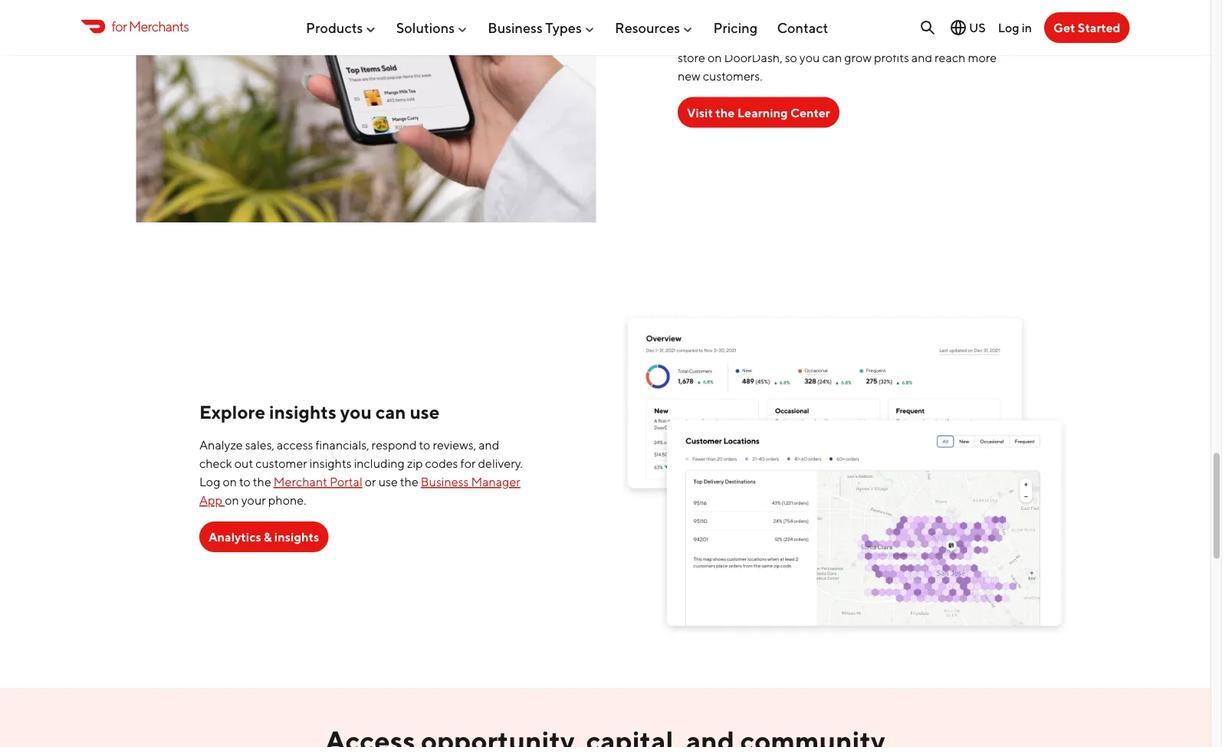 Task type: describe. For each thing, give the bounding box(es) containing it.
started
[[1078, 20, 1121, 35]]

so
[[785, 50, 798, 64]]

explore
[[199, 401, 266, 423]]

plus,
[[678, 13, 704, 28]]

setting
[[800, 31, 838, 46]]

center inside visit the learning center link
[[791, 105, 831, 120]]

pricing link
[[714, 13, 758, 42]]

customer insights heatmaps screenshots image
[[615, 305, 1075, 645]]

step-
[[883, 13, 912, 28]]

doordash,
[[725, 50, 783, 64]]

business manager app
[[199, 475, 521, 508]]

step
[[930, 13, 954, 28]]

profits
[[875, 50, 910, 64]]

visit the learning center
[[687, 105, 831, 120]]

manager
[[471, 475, 521, 489]]

to for respond
[[419, 438, 431, 452]]

financials,
[[316, 438, 369, 452]]

2 vertical spatial to
[[239, 475, 251, 489]]

merchant portal or use the
[[274, 475, 421, 489]]

tutorials
[[956, 13, 1001, 28]]

business types
[[488, 19, 582, 36]]

log in
[[999, 20, 1033, 35]]

zip
[[407, 456, 423, 471]]

merchant
[[274, 475, 328, 489]]

new
[[678, 68, 701, 83]]

us
[[970, 20, 986, 35]]

log inside analyze sales, access financials, respond to reviews, and check out customer insights including zip codes for delivery. log on to the
[[199, 475, 220, 489]]

running,
[[860, 31, 905, 46]]

app
[[199, 493, 223, 508]]

more
[[968, 50, 997, 64]]

and down the plus,
[[678, 31, 699, 46]]

portal
[[330, 475, 363, 489]]

training
[[701, 31, 743, 46]]

customers.
[[703, 68, 763, 83]]

business types link
[[488, 13, 596, 42]]

step-by-step tutorials and training videos on setting up, running, and growing your store on doordash, so you can grow profits and reach more new customers.
[[678, 13, 1002, 83]]

your inside step-by-step tutorials and training videos on setting up, running, and growing your store on doordash, so you can grow profits and reach more new customers.
[[977, 31, 1002, 46]]

get started
[[1054, 20, 1121, 35]]

delivery.
[[478, 456, 523, 471]]

business for manager
[[421, 475, 469, 489]]

0 horizontal spatial use
[[379, 475, 398, 489]]

0 vertical spatial log
[[999, 20, 1020, 35]]

reach
[[935, 50, 966, 64]]

1 vertical spatial learning
[[738, 105, 788, 120]]

analyze
[[199, 438, 243, 452]]

the inside analyze sales, access financials, respond to reviews, and check out customer insights including zip codes for delivery. log on to the
[[253, 475, 271, 489]]

on inside analyze sales, access financials, respond to reviews, and check out customer insights including zip codes for delivery. log on to the
[[223, 475, 237, 489]]

and left reach on the right top
[[912, 50, 933, 64]]

pricing
[[714, 19, 758, 36]]

phone.
[[268, 493, 306, 508]]

analyze sales, access financials, respond to reviews, and check out customer insights including zip codes for delivery. log on to the
[[199, 438, 523, 489]]

up,
[[840, 31, 857, 46]]

contact link
[[777, 13, 829, 42]]

growing
[[931, 31, 975, 46]]

respond
[[372, 438, 417, 452]]

view
[[856, 13, 881, 28]]

products
[[306, 19, 363, 36]]

solutions
[[396, 19, 455, 36]]

merchant portal link
[[274, 475, 363, 489]]

you inside step-by-step tutorials and training videos on setting up, running, and growing your store on doordash, so you can grow profits and reach more new customers.
[[800, 50, 820, 64]]

2 vertical spatial insights
[[275, 530, 319, 544]]

can inside step-by-step tutorials and training videos on setting up, running, and growing your store on doordash, so you can grow profits and reach more new customers.
[[823, 50, 842, 64]]



Task type: vqa. For each thing, say whether or not it's contained in the screenshot.
leftmost you
yes



Task type: locate. For each thing, give the bounding box(es) containing it.
visit
[[706, 13, 728, 28]]

0 vertical spatial for
[[112, 18, 127, 34]]

on your phone.
[[225, 493, 306, 508]]

you
[[800, 50, 820, 64], [340, 401, 372, 423]]

1 horizontal spatial log
[[999, 20, 1020, 35]]

business left types
[[488, 19, 543, 36]]

analytics & insights link
[[199, 522, 329, 552]]

0 vertical spatial to
[[842, 13, 854, 28]]

grow
[[845, 50, 872, 64]]

on
[[783, 31, 798, 46], [708, 50, 722, 64], [223, 475, 237, 489], [225, 493, 239, 508]]

doordash business manager app for merchants image
[[136, 0, 596, 222]]

explore insights you can use
[[199, 401, 440, 423]]

codes
[[425, 456, 458, 471]]

for inside analyze sales, access financials, respond to reviews, and check out customer insights including zip codes for delivery. log on to the
[[461, 456, 476, 471]]

get started button
[[1045, 12, 1130, 43]]

videos
[[746, 31, 781, 46]]

learning
[[751, 13, 799, 28], [738, 105, 788, 120]]

sales,
[[245, 438, 275, 452]]

1 vertical spatial use
[[379, 475, 398, 489]]

analytics
[[209, 530, 261, 544]]

solutions link
[[396, 13, 469, 42]]

you up financials,
[[340, 401, 372, 423]]

0 horizontal spatial your
[[241, 493, 266, 508]]

and
[[678, 31, 699, 46], [907, 31, 928, 46], [912, 50, 933, 64], [479, 438, 500, 452]]

log in link
[[999, 20, 1033, 35]]

can
[[823, 50, 842, 64], [376, 401, 406, 423]]

to up up, on the top right
[[842, 13, 854, 28]]

merchants
[[129, 18, 189, 34]]

including
[[354, 456, 405, 471]]

globe line image
[[950, 18, 968, 37]]

2 horizontal spatial to
[[842, 13, 854, 28]]

business for types
[[488, 19, 543, 36]]

0 vertical spatial center
[[802, 13, 840, 28]]

on down training
[[708, 50, 722, 64]]

1 vertical spatial can
[[376, 401, 406, 423]]

to up zip
[[419, 438, 431, 452]]

1 horizontal spatial your
[[977, 31, 1002, 46]]

insights
[[269, 401, 337, 423], [310, 456, 352, 471], [275, 530, 319, 544]]

1 horizontal spatial for
[[461, 456, 476, 471]]

to
[[842, 13, 854, 28], [419, 438, 431, 452], [239, 475, 251, 489]]

check
[[199, 456, 232, 471]]

can up respond
[[376, 401, 406, 423]]

1 horizontal spatial you
[[800, 50, 820, 64]]

0 horizontal spatial can
[[376, 401, 406, 423]]

0 vertical spatial you
[[800, 50, 820, 64]]

&
[[264, 530, 272, 544]]

center
[[802, 13, 840, 28], [791, 105, 831, 120]]

to down out
[[239, 475, 251, 489]]

0 vertical spatial can
[[823, 50, 842, 64]]

1 horizontal spatial to
[[419, 438, 431, 452]]

store
[[678, 50, 706, 64]]

resources
[[615, 19, 680, 36]]

use right or on the bottom
[[379, 475, 398, 489]]

contact
[[777, 19, 829, 36]]

1 vertical spatial to
[[419, 438, 431, 452]]

log left in
[[999, 20, 1020, 35]]

resources link
[[615, 13, 694, 42]]

on up so
[[783, 31, 798, 46]]

learning up the videos at right
[[751, 13, 799, 28]]

insights up the "access"
[[269, 401, 337, 423]]

use up reviews, on the left bottom of the page
[[410, 401, 440, 423]]

products link
[[306, 13, 377, 42]]

learning down customers.
[[738, 105, 788, 120]]

0 horizontal spatial for
[[112, 18, 127, 34]]

types
[[546, 19, 582, 36]]

business inside business manager app
[[421, 475, 469, 489]]

and inside analyze sales, access financials, respond to reviews, and check out customer insights including zip codes for delivery. log on to the
[[479, 438, 500, 452]]

1 vertical spatial for
[[461, 456, 476, 471]]

log up app
[[199, 475, 220, 489]]

can down setting
[[823, 50, 842, 64]]

your up the more
[[977, 31, 1002, 46]]

0 horizontal spatial log
[[199, 475, 220, 489]]

0 horizontal spatial business
[[421, 475, 469, 489]]

your
[[977, 31, 1002, 46], [241, 493, 266, 508]]

1 vertical spatial business
[[421, 475, 469, 489]]

by-
[[912, 13, 930, 28]]

visit
[[687, 105, 713, 120]]

business manager app link
[[199, 475, 521, 508]]

1 horizontal spatial business
[[488, 19, 543, 36]]

business
[[488, 19, 543, 36], [421, 475, 469, 489]]

use
[[410, 401, 440, 423], [379, 475, 398, 489]]

to for center
[[842, 13, 854, 28]]

for merchants link
[[81, 16, 189, 37]]

center down so
[[791, 105, 831, 120]]

1 vertical spatial center
[[791, 105, 831, 120]]

for left merchants
[[112, 18, 127, 34]]

and down by- in the right top of the page
[[907, 31, 928, 46]]

in
[[1022, 20, 1033, 35]]

customer
[[256, 456, 307, 471]]

plus, visit the learning center to view
[[678, 13, 881, 28]]

insights down financials,
[[310, 456, 352, 471]]

insights inside analyze sales, access financials, respond to reviews, and check out customer insights including zip codes for delivery. log on to the
[[310, 456, 352, 471]]

out
[[235, 456, 253, 471]]

0 vertical spatial your
[[977, 31, 1002, 46]]

reviews,
[[433, 438, 477, 452]]

0 vertical spatial use
[[410, 401, 440, 423]]

1 vertical spatial your
[[241, 493, 266, 508]]

insights right & at the left bottom of the page
[[275, 530, 319, 544]]

center up setting
[[802, 13, 840, 28]]

on down out
[[223, 475, 237, 489]]

0 horizontal spatial to
[[239, 475, 251, 489]]

for
[[112, 18, 127, 34], [461, 456, 476, 471]]

0 vertical spatial business
[[488, 19, 543, 36]]

0 vertical spatial insights
[[269, 401, 337, 423]]

and up delivery.
[[479, 438, 500, 452]]

or
[[365, 475, 376, 489]]

get
[[1054, 20, 1076, 35]]

1 vertical spatial log
[[199, 475, 220, 489]]

1 vertical spatial you
[[340, 401, 372, 423]]

you right so
[[800, 50, 820, 64]]

1 horizontal spatial can
[[823, 50, 842, 64]]

1 horizontal spatial use
[[410, 401, 440, 423]]

log
[[999, 20, 1020, 35], [199, 475, 220, 489]]

on right app
[[225, 493, 239, 508]]

analytics & insights
[[209, 530, 319, 544]]

for down reviews, on the left bottom of the page
[[461, 456, 476, 471]]

your left phone.
[[241, 493, 266, 508]]

1 vertical spatial insights
[[310, 456, 352, 471]]

visit the learning center link
[[678, 97, 840, 128]]

access
[[277, 438, 313, 452]]

for merchants
[[112, 18, 189, 34]]

the
[[730, 13, 748, 28], [716, 105, 735, 120], [253, 475, 271, 489], [400, 475, 419, 489]]

business down codes
[[421, 475, 469, 489]]

0 vertical spatial learning
[[751, 13, 799, 28]]

0 horizontal spatial you
[[340, 401, 372, 423]]



